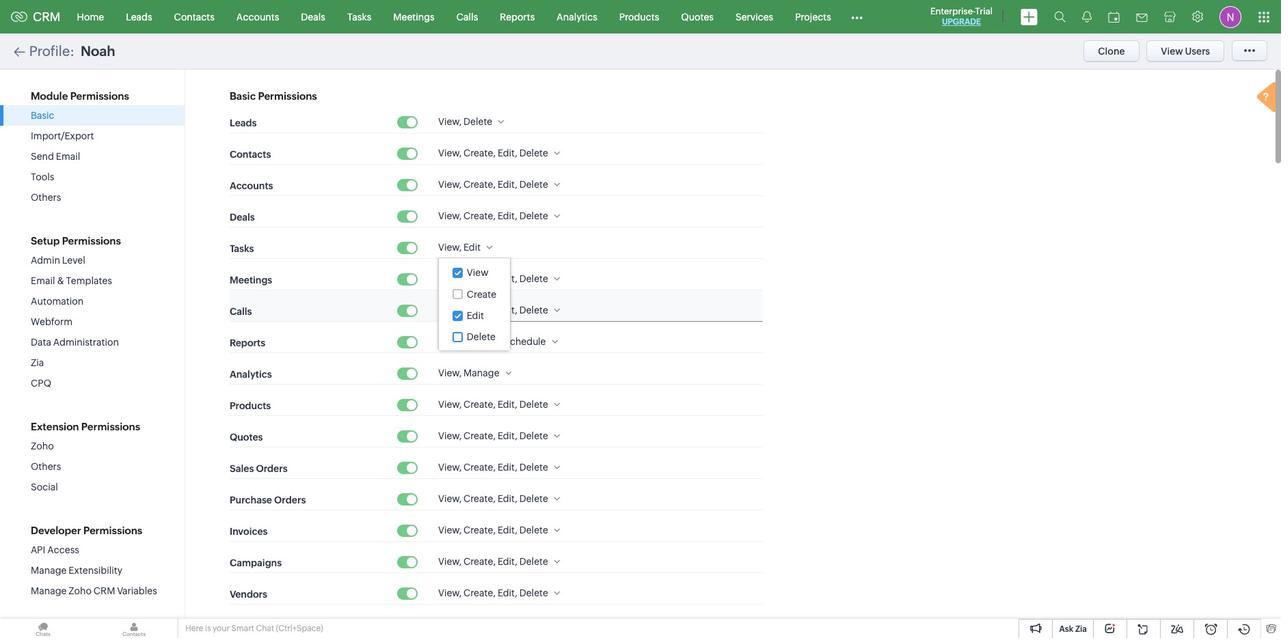 Task type: vqa. For each thing, say whether or not it's contained in the screenshot.


Task type: describe. For each thing, give the bounding box(es) containing it.
profile element
[[1212, 0, 1250, 33]]

variables
[[117, 586, 157, 597]]

(ctrl+space)
[[276, 624, 323, 634]]

edit, for invoices
[[498, 525, 518, 536]]

1 vertical spatial products
[[230, 401, 271, 412]]

create, for products
[[464, 399, 496, 410]]

tools
[[31, 172, 54, 183]]

create, for deals
[[464, 211, 496, 222]]

contacts inside 'link'
[[174, 11, 215, 22]]

contacts link
[[163, 0, 226, 33]]

1 vertical spatial meetings
[[230, 275, 272, 286]]

edit, for purchase orders
[[498, 494, 518, 505]]

&
[[57, 276, 64, 287]]

view, create, edit, delete for vendors
[[438, 588, 548, 599]]

edit, for vendors
[[498, 588, 518, 599]]

view, create, edit, delete for deals
[[438, 211, 548, 222]]

1 vertical spatial calls
[[230, 306, 252, 317]]

create menu element
[[1013, 0, 1046, 33]]

edit, for sales orders
[[498, 462, 518, 473]]

view, for invoices
[[438, 525, 462, 536]]

edit, for products
[[498, 399, 518, 410]]

1 vertical spatial accounts
[[230, 180, 273, 191]]

clone button
[[1084, 40, 1140, 62]]

setup permissions
[[31, 235, 121, 247]]

edit, for meetings
[[498, 274, 518, 285]]

manage zoho crm variables
[[31, 586, 157, 597]]

analytics inside analytics link
[[557, 11, 598, 22]]

permissions for module permissions
[[70, 90, 129, 102]]

1 horizontal spatial email
[[56, 151, 80, 162]]

orders for purchase orders
[[274, 495, 306, 506]]

basic for basic
[[31, 110, 54, 121]]

purchase orders
[[230, 495, 306, 506]]

create, for contacts
[[464, 148, 496, 159]]

upgrade
[[942, 17, 982, 27]]

trial
[[976, 6, 993, 16]]

access
[[47, 545, 79, 556]]

orders for sales orders
[[256, 463, 288, 474]]

view, for tasks
[[438, 242, 462, 253]]

permissions for extension permissions
[[81, 421, 140, 433]]

automation
[[31, 296, 84, 307]]

invoices
[[230, 526, 268, 537]]

manage extensibility
[[31, 566, 122, 577]]

create, for accounts
[[464, 179, 496, 190]]

0 vertical spatial leads
[[126, 11, 152, 22]]

delete for deals
[[520, 211, 548, 222]]

smart
[[231, 624, 254, 634]]

calls link
[[446, 0, 489, 33]]

0 vertical spatial crm
[[33, 10, 61, 24]]

products link
[[609, 0, 670, 33]]

view, for sales orders
[[438, 462, 462, 473]]

services
[[736, 11, 774, 22]]

projects
[[796, 11, 832, 22]]

delete for contacts
[[520, 148, 548, 159]]

home
[[77, 11, 104, 22]]

delete for campaigns
[[520, 557, 548, 568]]

2 others from the top
[[31, 462, 61, 473]]

1 vertical spatial edit
[[467, 311, 484, 321]]

social
[[31, 482, 58, 493]]

view, create, edit, delete for quotes
[[438, 431, 548, 442]]

1 horizontal spatial leads
[[230, 117, 257, 128]]

manage for manage zoho crm variables
[[31, 586, 67, 597]]

projects link
[[785, 0, 842, 33]]

create, for campaigns
[[464, 557, 496, 568]]

view, for leads
[[438, 116, 462, 127]]

1 horizontal spatial products
[[620, 11, 660, 22]]

templates
[[66, 276, 112, 287]]

your
[[213, 624, 230, 634]]

create, for meetings
[[464, 274, 496, 285]]

edit, for quotes
[[498, 431, 518, 442]]

home link
[[66, 0, 115, 33]]

create menu image
[[1021, 9, 1038, 25]]

create, for sales orders
[[464, 462, 496, 473]]

view, create, edit, delete for invoices
[[438, 525, 548, 536]]

delete for invoices
[[520, 525, 548, 536]]

0 vertical spatial manage
[[464, 368, 500, 379]]

send email
[[31, 151, 80, 162]]

ask zia
[[1060, 625, 1087, 635]]

signals element
[[1074, 0, 1100, 34]]

level
[[62, 255, 85, 266]]

accounts link
[[226, 0, 290, 33]]

1 horizontal spatial zoho
[[69, 586, 92, 597]]

module permissions
[[31, 90, 129, 102]]

here is your smart chat (ctrl+space)
[[185, 624, 323, 634]]

view, delete
[[438, 116, 493, 127]]

view, for products
[[438, 399, 462, 410]]

1 vertical spatial crm
[[94, 586, 115, 597]]

chat
[[256, 624, 274, 634]]

view, create, edit, delete for products
[[438, 399, 548, 410]]

mails element
[[1129, 1, 1157, 32]]

is
[[205, 624, 211, 634]]

1 vertical spatial reports
[[230, 338, 265, 349]]

view, manage, schedule
[[438, 337, 546, 347]]

edit, for campaigns
[[498, 557, 518, 568]]

view, manage
[[438, 368, 500, 379]]

view, for deals
[[438, 211, 462, 222]]

view users button
[[1147, 40, 1225, 62]]

view for view users
[[1162, 46, 1184, 57]]

vendors
[[230, 589, 267, 600]]

delete for products
[[520, 399, 548, 410]]

view for view
[[467, 268, 489, 279]]

edit, for accounts
[[498, 179, 518, 190]]

module
[[31, 90, 68, 102]]

tasks inside tasks link
[[347, 11, 372, 22]]

view, for accounts
[[438, 179, 462, 190]]

0 horizontal spatial email
[[31, 276, 55, 287]]

services link
[[725, 0, 785, 33]]

deals inside 'link'
[[301, 11, 326, 22]]

meetings inside 'link'
[[393, 11, 435, 22]]

admin level
[[31, 255, 85, 266]]

data administration
[[31, 337, 119, 348]]

enterprise-trial upgrade
[[931, 6, 993, 27]]

crm link
[[11, 10, 61, 24]]

view, for quotes
[[438, 431, 462, 442]]

create, for quotes
[[464, 431, 496, 442]]

view, for analytics
[[438, 368, 462, 379]]

analytics link
[[546, 0, 609, 33]]

tasks link
[[336, 0, 383, 33]]

cpq
[[31, 378, 51, 389]]

data
[[31, 337, 51, 348]]

view, edit
[[438, 242, 481, 253]]

permissions for basic permissions
[[258, 90, 317, 102]]

view, create, edit, delete for accounts
[[438, 179, 548, 190]]

edit, for calls
[[498, 305, 518, 316]]



Task type: locate. For each thing, give the bounding box(es) containing it.
basic
[[230, 90, 256, 102], [31, 110, 54, 121]]

manage for manage extensibility
[[31, 566, 67, 577]]

1 horizontal spatial zia
[[1076, 625, 1087, 635]]

leads right home link
[[126, 11, 152, 22]]

create, for vendors
[[464, 588, 496, 599]]

edit down create
[[467, 311, 484, 321]]

0 vertical spatial zia
[[31, 358, 44, 369]]

11 view, from the top
[[438, 431, 462, 442]]

0 horizontal spatial view
[[467, 268, 489, 279]]

6 view, create, edit, delete from the top
[[438, 399, 548, 410]]

12 view, from the top
[[438, 462, 462, 473]]

0 horizontal spatial calls
[[230, 306, 252, 317]]

11 edit, from the top
[[498, 557, 518, 568]]

crm up profile
[[33, 10, 61, 24]]

view inside "button"
[[1162, 46, 1184, 57]]

manage,
[[464, 337, 502, 347]]

zoho
[[31, 441, 54, 452], [69, 586, 92, 597]]

0 vertical spatial analytics
[[557, 11, 598, 22]]

10 edit, from the top
[[498, 525, 518, 536]]

5 view, from the top
[[438, 242, 462, 253]]

1 vertical spatial email
[[31, 276, 55, 287]]

3 view, from the top
[[438, 179, 462, 190]]

0 horizontal spatial tasks
[[230, 243, 254, 254]]

chats image
[[0, 620, 86, 639]]

import/export
[[31, 131, 94, 142]]

contacts image
[[91, 620, 177, 639]]

send
[[31, 151, 54, 162]]

0 vertical spatial edit
[[464, 242, 481, 253]]

1 horizontal spatial view
[[1162, 46, 1184, 57]]

11 create, from the top
[[464, 557, 496, 568]]

0 vertical spatial email
[[56, 151, 80, 162]]

contacts right leads link
[[174, 11, 215, 22]]

sales
[[230, 463, 254, 474]]

create
[[467, 289, 497, 300]]

0 horizontal spatial analytics
[[230, 369, 272, 380]]

crm down the extensibility
[[94, 586, 115, 597]]

view
[[1162, 46, 1184, 57], [467, 268, 489, 279]]

reports link
[[489, 0, 546, 33]]

13 view, from the top
[[438, 494, 462, 505]]

leads link
[[115, 0, 163, 33]]

0 horizontal spatial meetings
[[230, 275, 272, 286]]

2 vertical spatial manage
[[31, 586, 67, 597]]

email left &
[[31, 276, 55, 287]]

6 create, from the top
[[464, 399, 496, 410]]

extension permissions
[[31, 421, 140, 433]]

view, for purchase orders
[[438, 494, 462, 505]]

delete for purchase orders
[[520, 494, 548, 505]]

delete for calls
[[520, 305, 548, 316]]

delete for sales orders
[[520, 462, 548, 473]]

email
[[56, 151, 80, 162], [31, 276, 55, 287]]

7 view, create, edit, delete from the top
[[438, 431, 548, 442]]

calendar image
[[1109, 11, 1120, 22]]

noah
[[81, 43, 115, 59]]

1 vertical spatial view
[[467, 268, 489, 279]]

deals
[[301, 11, 326, 22], [230, 212, 255, 223]]

5 edit, from the top
[[498, 305, 518, 316]]

0 vertical spatial quotes
[[681, 11, 714, 22]]

0 vertical spatial zoho
[[31, 441, 54, 452]]

edit up create
[[464, 242, 481, 253]]

admin
[[31, 255, 60, 266]]

1 horizontal spatial meetings
[[393, 11, 435, 22]]

10 view, create, edit, delete from the top
[[438, 525, 548, 536]]

3 create, from the top
[[464, 211, 496, 222]]

6 view, from the top
[[438, 274, 462, 285]]

10 view, from the top
[[438, 399, 462, 410]]

view, create, edit, delete for campaigns
[[438, 557, 548, 568]]

0 horizontal spatial crm
[[33, 10, 61, 24]]

ask
[[1060, 625, 1074, 635]]

0 vertical spatial view
[[1162, 46, 1184, 57]]

1 edit, from the top
[[498, 148, 518, 159]]

create,
[[464, 148, 496, 159], [464, 179, 496, 190], [464, 211, 496, 222], [464, 274, 496, 285], [464, 305, 496, 316], [464, 399, 496, 410], [464, 431, 496, 442], [464, 462, 496, 473], [464, 494, 496, 505], [464, 525, 496, 536], [464, 557, 496, 568], [464, 588, 496, 599]]

9 view, from the top
[[438, 368, 462, 379]]

profile : noah
[[29, 43, 115, 59]]

0 horizontal spatial contacts
[[174, 11, 215, 22]]

1 create, from the top
[[464, 148, 496, 159]]

4 create, from the top
[[464, 274, 496, 285]]

permissions
[[70, 90, 129, 102], [258, 90, 317, 102], [62, 235, 121, 247], [81, 421, 140, 433], [83, 525, 142, 537]]

search element
[[1046, 0, 1074, 34]]

orders right purchase at the left of the page
[[274, 495, 306, 506]]

1 vertical spatial tasks
[[230, 243, 254, 254]]

view, create, edit, delete for meetings
[[438, 274, 548, 285]]

tasks
[[347, 11, 372, 22], [230, 243, 254, 254]]

leads
[[126, 11, 152, 22], [230, 117, 257, 128]]

others up social
[[31, 462, 61, 473]]

view, for campaigns
[[438, 557, 462, 568]]

1 view, from the top
[[438, 116, 462, 127]]

9 edit, from the top
[[498, 494, 518, 505]]

extension
[[31, 421, 79, 433]]

4 view, create, edit, delete from the top
[[438, 274, 548, 285]]

7 edit, from the top
[[498, 431, 518, 442]]

orders right sales
[[256, 463, 288, 474]]

webform
[[31, 317, 72, 328]]

12 edit, from the top
[[498, 588, 518, 599]]

quotes link
[[670, 0, 725, 33]]

12 create, from the top
[[464, 588, 496, 599]]

0 vertical spatial basic
[[230, 90, 256, 102]]

view up create
[[467, 268, 489, 279]]

basic permissions
[[230, 90, 317, 102]]

campaigns
[[230, 558, 282, 569]]

search image
[[1055, 11, 1066, 23]]

1 view, create, edit, delete from the top
[[438, 148, 548, 159]]

8 create, from the top
[[464, 462, 496, 473]]

0 vertical spatial meetings
[[393, 11, 435, 22]]

1 vertical spatial manage
[[31, 566, 67, 577]]

delete for quotes
[[520, 431, 548, 442]]

signals image
[[1083, 11, 1092, 23]]

8 edit, from the top
[[498, 462, 518, 473]]

1 horizontal spatial reports
[[500, 11, 535, 22]]

others
[[31, 192, 61, 203], [31, 462, 61, 473]]

administration
[[53, 337, 119, 348]]

email down import/export
[[56, 151, 80, 162]]

1 horizontal spatial crm
[[94, 586, 115, 597]]

9 create, from the top
[[464, 494, 496, 505]]

view, for vendors
[[438, 588, 462, 599]]

quotes
[[681, 11, 714, 22], [230, 432, 263, 443]]

schedule
[[504, 337, 546, 347]]

1 vertical spatial quotes
[[230, 432, 263, 443]]

2 view, create, edit, delete from the top
[[438, 179, 548, 190]]

0 vertical spatial deals
[[301, 11, 326, 22]]

manage down "manage extensibility"
[[31, 586, 67, 597]]

8 view, from the top
[[438, 337, 462, 347]]

create, for purchase orders
[[464, 494, 496, 505]]

0 vertical spatial tasks
[[347, 11, 372, 22]]

delete
[[464, 116, 493, 127], [520, 148, 548, 159], [520, 179, 548, 190], [520, 211, 548, 222], [520, 274, 548, 285], [520, 305, 548, 316], [467, 332, 496, 343], [520, 399, 548, 410], [520, 431, 548, 442], [520, 462, 548, 473], [520, 494, 548, 505], [520, 525, 548, 536], [520, 557, 548, 568], [520, 588, 548, 599]]

view, for meetings
[[438, 274, 462, 285]]

1 vertical spatial orders
[[274, 495, 306, 506]]

1 horizontal spatial tasks
[[347, 11, 372, 22]]

zia down data
[[31, 358, 44, 369]]

view left users
[[1162, 46, 1184, 57]]

setup
[[31, 235, 60, 247]]

view,
[[438, 116, 462, 127], [438, 148, 462, 159], [438, 179, 462, 190], [438, 211, 462, 222], [438, 242, 462, 253], [438, 274, 462, 285], [438, 305, 462, 316], [438, 337, 462, 347], [438, 368, 462, 379], [438, 399, 462, 410], [438, 431, 462, 442], [438, 462, 462, 473], [438, 494, 462, 505], [438, 525, 462, 536], [438, 557, 462, 568], [438, 588, 462, 599]]

0 horizontal spatial reports
[[230, 338, 265, 349]]

11 view, create, edit, delete from the top
[[438, 557, 548, 568]]

1 vertical spatial others
[[31, 462, 61, 473]]

1 vertical spatial zia
[[1076, 625, 1087, 635]]

2 create, from the top
[[464, 179, 496, 190]]

contacts down 'basic permissions' on the top
[[230, 149, 271, 160]]

products
[[620, 11, 660, 22], [230, 401, 271, 412]]

sales orders
[[230, 463, 288, 474]]

delete for accounts
[[520, 179, 548, 190]]

0 horizontal spatial zia
[[31, 358, 44, 369]]

0 horizontal spatial zoho
[[31, 441, 54, 452]]

3 edit, from the top
[[498, 211, 518, 222]]

api
[[31, 545, 45, 556]]

2 view, from the top
[[438, 148, 462, 159]]

edit, for contacts
[[498, 148, 518, 159]]

here
[[185, 624, 203, 634]]

calls
[[457, 11, 478, 22], [230, 306, 252, 317]]

manage down api access
[[31, 566, 67, 577]]

0 horizontal spatial leads
[[126, 11, 152, 22]]

view, create, edit, delete for purchase orders
[[438, 494, 548, 505]]

Other Modules field
[[842, 6, 872, 28]]

view, for calls
[[438, 305, 462, 316]]

products left quotes link
[[620, 11, 660, 22]]

1 vertical spatial contacts
[[230, 149, 271, 160]]

15 view, from the top
[[438, 557, 462, 568]]

16 view, from the top
[[438, 588, 462, 599]]

0 vertical spatial reports
[[500, 11, 535, 22]]

12 view, create, edit, delete from the top
[[438, 588, 548, 599]]

reports
[[500, 11, 535, 22], [230, 338, 265, 349]]

others down tools
[[31, 192, 61, 203]]

manage
[[464, 368, 500, 379], [31, 566, 67, 577], [31, 586, 67, 597]]

1 vertical spatial analytics
[[230, 369, 272, 380]]

orders
[[256, 463, 288, 474], [274, 495, 306, 506]]

14 view, from the top
[[438, 525, 462, 536]]

meetings link
[[383, 0, 446, 33]]

5 view, create, edit, delete from the top
[[438, 305, 548, 316]]

0 vertical spatial contacts
[[174, 11, 215, 22]]

0 horizontal spatial quotes
[[230, 432, 263, 443]]

profile
[[29, 43, 70, 59]]

developer permissions
[[31, 525, 142, 537]]

help image
[[1254, 80, 1282, 117]]

view users
[[1162, 46, 1211, 57]]

edit
[[464, 242, 481, 253], [467, 311, 484, 321]]

0 horizontal spatial deals
[[230, 212, 255, 223]]

0 vertical spatial products
[[620, 11, 660, 22]]

1 horizontal spatial contacts
[[230, 149, 271, 160]]

0 vertical spatial accounts
[[237, 11, 279, 22]]

create, for invoices
[[464, 525, 496, 536]]

4 edit, from the top
[[498, 274, 518, 285]]

0 vertical spatial orders
[[256, 463, 288, 474]]

5 create, from the top
[[464, 305, 496, 316]]

purchase
[[230, 495, 272, 506]]

accounts
[[237, 11, 279, 22], [230, 180, 273, 191]]

permissions for developer permissions
[[83, 525, 142, 537]]

4 view, from the top
[[438, 211, 462, 222]]

products up sales orders at the bottom left
[[230, 401, 271, 412]]

api access
[[31, 545, 79, 556]]

1 horizontal spatial basic
[[230, 90, 256, 102]]

quotes up sales
[[230, 432, 263, 443]]

manage down manage,
[[464, 368, 500, 379]]

1 horizontal spatial calls
[[457, 11, 478, 22]]

delete for vendors
[[520, 588, 548, 599]]

view, for reports
[[438, 337, 462, 347]]

zia
[[31, 358, 44, 369], [1076, 625, 1087, 635]]

view, create, edit, delete
[[438, 148, 548, 159], [438, 179, 548, 190], [438, 211, 548, 222], [438, 274, 548, 285], [438, 305, 548, 316], [438, 399, 548, 410], [438, 431, 548, 442], [438, 462, 548, 473], [438, 494, 548, 505], [438, 525, 548, 536], [438, 557, 548, 568], [438, 588, 548, 599]]

0 vertical spatial calls
[[457, 11, 478, 22]]

1 others from the top
[[31, 192, 61, 203]]

analytics
[[557, 11, 598, 22], [230, 369, 272, 380]]

contacts
[[174, 11, 215, 22], [230, 149, 271, 160]]

create, for calls
[[464, 305, 496, 316]]

leads down 'basic permissions' on the top
[[230, 117, 257, 128]]

:
[[70, 43, 75, 59]]

view, create, edit, delete for sales orders
[[438, 462, 548, 473]]

0 vertical spatial others
[[31, 192, 61, 203]]

10 create, from the top
[[464, 525, 496, 536]]

2 edit, from the top
[[498, 179, 518, 190]]

1 vertical spatial deals
[[230, 212, 255, 223]]

enterprise-
[[931, 6, 976, 16]]

users
[[1186, 46, 1211, 57]]

mails image
[[1137, 13, 1148, 22]]

0 horizontal spatial basic
[[31, 110, 54, 121]]

extensibility
[[69, 566, 122, 577]]

zoho down "manage extensibility"
[[69, 586, 92, 597]]

7 view, from the top
[[438, 305, 462, 316]]

8 view, create, edit, delete from the top
[[438, 462, 548, 473]]

zoho down extension
[[31, 441, 54, 452]]

1 vertical spatial zoho
[[69, 586, 92, 597]]

1 vertical spatial leads
[[230, 117, 257, 128]]

9 view, create, edit, delete from the top
[[438, 494, 548, 505]]

quotes left the services at the right of page
[[681, 11, 714, 22]]

profile image
[[1220, 6, 1242, 28]]

email & templates
[[31, 276, 112, 287]]

7 create, from the top
[[464, 431, 496, 442]]

meetings
[[393, 11, 435, 22], [230, 275, 272, 286]]

0 horizontal spatial products
[[230, 401, 271, 412]]

basic for basic permissions
[[230, 90, 256, 102]]

view, create, edit, delete for calls
[[438, 305, 548, 316]]

permissions for setup permissions
[[62, 235, 121, 247]]

view, for contacts
[[438, 148, 462, 159]]

3 view, create, edit, delete from the top
[[438, 211, 548, 222]]

6 edit, from the top
[[498, 399, 518, 410]]

1 horizontal spatial deals
[[301, 11, 326, 22]]

view, create, edit, delete for contacts
[[438, 148, 548, 159]]

1 horizontal spatial analytics
[[557, 11, 598, 22]]

delete for meetings
[[520, 274, 548, 285]]

developer
[[31, 525, 81, 537]]

clone
[[1099, 46, 1125, 57]]

1 horizontal spatial quotes
[[681, 11, 714, 22]]

zia right ask
[[1076, 625, 1087, 635]]

deals link
[[290, 0, 336, 33]]

1 vertical spatial basic
[[31, 110, 54, 121]]

edit, for deals
[[498, 211, 518, 222]]



